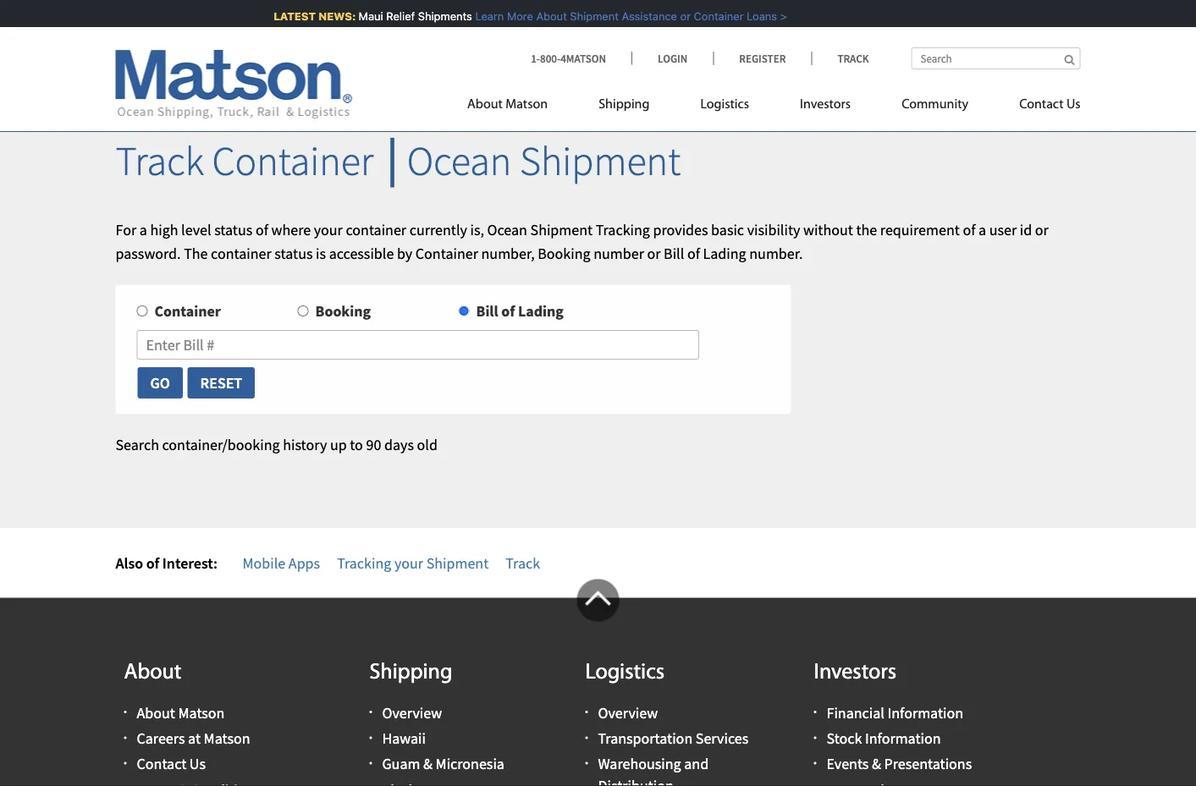 Task type: locate. For each thing, give the bounding box(es) containing it.
0 vertical spatial contact us link
[[994, 89, 1081, 124]]

learn
[[471, 10, 500, 22]]

1 horizontal spatial us
[[1067, 98, 1081, 111]]

contact us link down search icon
[[994, 89, 1081, 124]]

0 horizontal spatial shipping
[[370, 663, 453, 685]]

1 horizontal spatial overview
[[598, 704, 658, 723]]

investors down register "link"
[[800, 98, 851, 111]]

lading down basic
[[703, 244, 747, 263]]

1 vertical spatial tracking
[[337, 554, 392, 573]]

bill right bill of lading radio
[[476, 302, 499, 321]]

your inside for a high level status of where your container currently is, ocean shipment tracking provides basic visibility without the requirement of a user id or password. the container status is accessible by container number, booking number or bill of lading number.
[[314, 220, 343, 239]]

1 vertical spatial shipping
[[370, 663, 453, 685]]

level
[[181, 220, 211, 239]]

matson up at
[[178, 704, 225, 723]]

investors up financial
[[814, 663, 897, 685]]

information up the stock information link at the right
[[888, 704, 964, 723]]

1 vertical spatial track
[[116, 135, 204, 186]]

distribution
[[598, 776, 674, 787]]

0 horizontal spatial a
[[140, 220, 147, 239]]

container
[[346, 220, 407, 239], [211, 244, 272, 263]]

overview inside overview hawaii guam & micronesia
[[382, 704, 442, 723]]

about for about matson careers at matson contact us
[[137, 704, 175, 723]]

None search field
[[912, 47, 1081, 69]]

matson for about matson
[[506, 98, 548, 111]]

lading down number,
[[518, 302, 564, 321]]

us down at
[[190, 755, 206, 774]]

booking inside for a high level status of where your container currently is, ocean shipment tracking provides basic visibility without the requirement of a user id or password. the container status is accessible by container number, booking number or bill of lading number.
[[538, 244, 591, 263]]

1 horizontal spatial status
[[275, 244, 313, 263]]

logistics down register "link"
[[701, 98, 750, 111]]

assistance
[[618, 10, 673, 22]]

1 vertical spatial bill
[[476, 302, 499, 321]]

a left user
[[979, 220, 987, 239]]

logistics
[[701, 98, 750, 111], [586, 663, 665, 685]]

information
[[888, 704, 964, 723], [865, 729, 941, 749]]

up
[[330, 435, 347, 454]]

2 vertical spatial matson
[[204, 729, 250, 749]]

guam
[[382, 755, 420, 774]]

0 vertical spatial lading
[[703, 244, 747, 263]]

0 vertical spatial bill
[[664, 244, 685, 263]]

0 vertical spatial logistics
[[701, 98, 750, 111]]

0 vertical spatial your
[[314, 220, 343, 239]]

or right id
[[1036, 220, 1049, 239]]

community link
[[877, 89, 994, 124]]

0 horizontal spatial contact
[[137, 755, 187, 774]]

0 horizontal spatial logistics
[[586, 663, 665, 685]]

contact down search search field in the right of the page
[[1020, 98, 1064, 111]]

1 horizontal spatial lading
[[703, 244, 747, 263]]

0 vertical spatial matson
[[506, 98, 548, 111]]

1 horizontal spatial shipping
[[599, 98, 650, 111]]

guam & micronesia link
[[382, 755, 505, 774]]

matson right at
[[204, 729, 250, 749]]

maui
[[354, 10, 379, 22]]

0 vertical spatial investors
[[800, 98, 851, 111]]

1 overview from the left
[[382, 704, 442, 723]]

tracking your shipment link
[[337, 554, 489, 573]]

contact inside top menu 'navigation'
[[1020, 98, 1064, 111]]

contact us link
[[994, 89, 1081, 124], [137, 755, 206, 774]]

shipment
[[566, 10, 614, 22], [520, 135, 681, 186], [531, 220, 593, 239], [427, 554, 489, 573]]

about
[[532, 10, 563, 22], [468, 98, 503, 111], [124, 663, 182, 685], [137, 704, 175, 723]]

1 vertical spatial contact
[[137, 755, 187, 774]]

contact
[[1020, 98, 1064, 111], [137, 755, 187, 774]]

about matson link up careers at matson link
[[137, 704, 225, 723]]

booking left number
[[538, 244, 591, 263]]

learn more about shipment assistance or container loans > link
[[471, 10, 783, 22]]

0 horizontal spatial contact us link
[[137, 755, 206, 774]]

footer containing about
[[0, 580, 1197, 787]]

1 horizontal spatial track
[[506, 554, 540, 573]]

1 horizontal spatial bill
[[664, 244, 685, 263]]

1 overview link from the left
[[382, 704, 442, 723]]

track link
[[812, 51, 869, 65], [506, 554, 540, 573]]

container up the 'accessible'
[[346, 220, 407, 239]]

tracking up number
[[596, 220, 650, 239]]

overview transportation services warehousing and distribution
[[598, 704, 749, 787]]

more
[[503, 10, 529, 22]]

0 vertical spatial track
[[838, 51, 869, 65]]

0 vertical spatial tracking
[[596, 220, 650, 239]]

lading
[[703, 244, 747, 263], [518, 302, 564, 321]]

of left where in the left of the page
[[256, 220, 268, 239]]

1-800-4matson link
[[531, 51, 632, 65]]

status
[[214, 220, 253, 239], [275, 244, 313, 263]]

1 & from the left
[[423, 755, 433, 774]]

None button
[[137, 367, 184, 400], [187, 367, 256, 400], [137, 367, 184, 400], [187, 367, 256, 400]]

login link
[[632, 51, 713, 65]]

of left user
[[963, 220, 976, 239]]

us inside about matson careers at matson contact us
[[190, 755, 206, 774]]

2 overview from the left
[[598, 704, 658, 723]]

mobile apps link
[[243, 554, 320, 573]]

currently
[[410, 220, 467, 239]]

& right guam on the bottom of the page
[[423, 755, 433, 774]]

number
[[594, 244, 644, 263]]

0 vertical spatial booking
[[538, 244, 591, 263]]

backtop image
[[577, 580, 619, 622]]

0 horizontal spatial your
[[314, 220, 343, 239]]

0 horizontal spatial track
[[116, 135, 204, 186]]

matson down '1-'
[[506, 98, 548, 111]]

1 vertical spatial us
[[190, 755, 206, 774]]

1 vertical spatial information
[[865, 729, 941, 749]]

0 vertical spatial container
[[346, 220, 407, 239]]

container right the
[[211, 244, 272, 263]]

about matson link down '1-'
[[468, 89, 573, 124]]

careers at matson link
[[137, 729, 250, 749]]

status right level
[[214, 220, 253, 239]]

&
[[423, 755, 433, 774], [872, 755, 882, 774]]

overview
[[382, 704, 442, 723], [598, 704, 658, 723]]

0 horizontal spatial status
[[214, 220, 253, 239]]

1 vertical spatial matson
[[178, 704, 225, 723]]

0 vertical spatial information
[[888, 704, 964, 723]]

by
[[397, 244, 413, 263]]

0 vertical spatial track link
[[812, 51, 869, 65]]

top menu navigation
[[468, 89, 1081, 124]]

container inside for a high level status of where your container currently is, ocean shipment tracking provides basic visibility without the requirement of a user id or password. the container status is accessible by container number, booking number or bill of lading number.
[[416, 244, 478, 263]]

1 horizontal spatial a
[[979, 220, 987, 239]]

container up where in the left of the page
[[212, 135, 374, 186]]

mobile
[[243, 554, 286, 573]]

container down currently
[[416, 244, 478, 263]]

1 vertical spatial about matson link
[[137, 704, 225, 723]]

1 vertical spatial contact us link
[[137, 755, 206, 774]]

or right assistance
[[676, 10, 687, 22]]

logistics up transportation
[[586, 663, 665, 685]]

0 vertical spatial or
[[676, 10, 687, 22]]

0 vertical spatial about matson link
[[468, 89, 573, 124]]

bill
[[664, 244, 685, 263], [476, 302, 499, 321]]

for a high level status of where your container currently is, ocean shipment tracking provides basic visibility without the requirement of a user id or password. the container status is accessible by container number, booking number or bill of lading number.
[[116, 220, 1049, 263]]

overview up transportation
[[598, 704, 658, 723]]

tracking right apps
[[337, 554, 392, 573]]

1 horizontal spatial about matson link
[[468, 89, 573, 124]]

about matson link
[[468, 89, 573, 124], [137, 704, 225, 723]]

1 horizontal spatial or
[[676, 10, 687, 22]]

overview link up hawaii link
[[382, 704, 442, 723]]

a right "for"
[[140, 220, 147, 239]]

1 horizontal spatial logistics
[[701, 98, 750, 111]]

at
[[188, 729, 201, 749]]

2 vertical spatial or
[[647, 244, 661, 263]]

0 vertical spatial us
[[1067, 98, 1081, 111]]

search
[[116, 435, 159, 454]]

1 horizontal spatial contact
[[1020, 98, 1064, 111]]

transportation
[[598, 729, 693, 749]]

status down where in the left of the page
[[275, 244, 313, 263]]

or right number
[[647, 244, 661, 263]]

shipping up hawaii link
[[370, 663, 453, 685]]

about inside top menu 'navigation'
[[468, 98, 503, 111]]

latest news: maui relief shipments learn more about shipment assistance or container loans >
[[269, 10, 783, 22]]

1 vertical spatial lading
[[518, 302, 564, 321]]

about for about
[[124, 663, 182, 685]]

container/booking
[[162, 435, 280, 454]]

shipping down 4matson
[[599, 98, 650, 111]]

transportation services link
[[598, 729, 749, 749]]

& inside overview hawaii guam & micronesia
[[423, 755, 433, 774]]

investors link
[[775, 89, 877, 124]]

2 a from the left
[[979, 220, 987, 239]]

1 vertical spatial track link
[[506, 554, 540, 573]]

1 vertical spatial booking
[[315, 302, 371, 321]]

footer
[[0, 580, 1197, 787]]

1 horizontal spatial booking
[[538, 244, 591, 263]]

the
[[184, 244, 208, 263]]

about inside about matson careers at matson contact us
[[137, 704, 175, 723]]

information up events & presentations "link"
[[865, 729, 941, 749]]

1 vertical spatial your
[[395, 554, 423, 573]]

0 horizontal spatial overview
[[382, 704, 442, 723]]

is
[[316, 244, 326, 263]]

search image
[[1065, 54, 1075, 65]]

2 overview link from the left
[[598, 704, 658, 723]]

& down the stock information link at the right
[[872, 755, 882, 774]]

booking right booking option
[[315, 302, 371, 321]]

us down search icon
[[1067, 98, 1081, 111]]

overview inside 'overview transportation services warehousing and distribution'
[[598, 704, 658, 723]]

1 vertical spatial investors
[[814, 663, 897, 685]]

of right the also
[[146, 554, 159, 573]]

and
[[684, 755, 709, 774]]

0 vertical spatial contact
[[1020, 98, 1064, 111]]

us
[[1067, 98, 1081, 111], [190, 755, 206, 774]]

1 horizontal spatial tracking
[[596, 220, 650, 239]]

matson inside top menu 'navigation'
[[506, 98, 548, 111]]

0 horizontal spatial overview link
[[382, 704, 442, 723]]

0 vertical spatial status
[[214, 220, 253, 239]]

investors
[[800, 98, 851, 111], [814, 663, 897, 685]]

or
[[676, 10, 687, 22], [1036, 220, 1049, 239], [647, 244, 661, 263]]

container
[[690, 10, 740, 22], [212, 135, 374, 186], [416, 244, 478, 263], [155, 302, 221, 321]]

0 horizontal spatial us
[[190, 755, 206, 774]]

shipments
[[414, 10, 468, 22]]

contact down careers
[[137, 755, 187, 774]]

1 vertical spatial status
[[275, 244, 313, 263]]

0 horizontal spatial booking
[[315, 302, 371, 321]]

0 horizontal spatial bill
[[476, 302, 499, 321]]

0 horizontal spatial container
[[211, 244, 272, 263]]

0 vertical spatial shipping
[[599, 98, 650, 111]]

overview up hawaii link
[[382, 704, 442, 723]]

bill down provides
[[664, 244, 685, 263]]

1 horizontal spatial overview link
[[598, 704, 658, 723]]

1 horizontal spatial container
[[346, 220, 407, 239]]

matson for about matson careers at matson contact us
[[178, 704, 225, 723]]

1 vertical spatial or
[[1036, 220, 1049, 239]]

1 horizontal spatial &
[[872, 755, 882, 774]]

0 horizontal spatial &
[[423, 755, 433, 774]]

0 horizontal spatial track link
[[506, 554, 540, 573]]

requirement
[[881, 220, 960, 239]]

0 horizontal spatial or
[[647, 244, 661, 263]]

about matson careers at matson contact us
[[137, 704, 250, 774]]

booking
[[538, 244, 591, 263], [315, 302, 371, 321]]

contact us link down careers
[[137, 755, 206, 774]]

1 vertical spatial logistics
[[586, 663, 665, 685]]

shipping
[[599, 98, 650, 111], [370, 663, 453, 685]]

overview link up transportation
[[598, 704, 658, 723]]

stock information link
[[827, 729, 941, 749]]

2 & from the left
[[872, 755, 882, 774]]

financial
[[827, 704, 885, 723]]

us inside top menu 'navigation'
[[1067, 98, 1081, 111]]

0 horizontal spatial about matson link
[[137, 704, 225, 723]]

provides
[[653, 220, 708, 239]]

search container/booking history up to 90 days old
[[116, 435, 438, 454]]



Task type: describe. For each thing, give the bounding box(es) containing it.
shipping inside footer
[[370, 663, 453, 685]]

financial information link
[[827, 704, 964, 723]]

about matson
[[468, 98, 548, 111]]

careers
[[137, 729, 185, 749]]

1 a from the left
[[140, 220, 147, 239]]

the
[[857, 220, 878, 239]]

for
[[116, 220, 136, 239]]

warehousing and distribution link
[[598, 755, 709, 787]]

news:
[[314, 10, 351, 22]]

overview hawaii guam & micronesia
[[382, 704, 505, 774]]

services
[[696, 729, 749, 749]]

0 horizontal spatial lading
[[518, 302, 564, 321]]

events
[[827, 755, 869, 774]]

800-
[[540, 51, 561, 65]]

presentations
[[885, 755, 972, 774]]

basic
[[711, 220, 744, 239]]

id
[[1020, 220, 1033, 239]]

bill inside for a high level status of where your container currently is, ocean shipment tracking provides basic visibility without the requirement of a user id or password. the container status is accessible by container number, booking number or bill of lading number.
[[664, 244, 685, 263]]

number,
[[481, 244, 535, 263]]

overview link for logistics
[[598, 704, 658, 723]]

password.
[[116, 244, 181, 263]]

of down provides
[[688, 244, 700, 263]]

mobile apps
[[243, 554, 320, 573]]

lading inside for a high level status of where your container currently is, ocean shipment tracking provides basic visibility without the requirement of a user id or password. the container status is accessible by container number, booking number or bill of lading number.
[[703, 244, 747, 263]]

tracking your shipment
[[337, 554, 489, 573]]

1 horizontal spatial your
[[395, 554, 423, 573]]

user
[[990, 220, 1017, 239]]

2 horizontal spatial track
[[838, 51, 869, 65]]

container left loans
[[690, 10, 740, 22]]

also
[[116, 554, 143, 573]]

micronesia
[[436, 755, 505, 774]]

history
[[283, 435, 327, 454]]

days
[[384, 435, 414, 454]]

where
[[271, 220, 311, 239]]

relief
[[382, 10, 411, 22]]

of right bill of lading radio
[[502, 302, 515, 321]]

overview link for shipping
[[382, 704, 442, 723]]

financial information stock information events & presentations
[[827, 704, 972, 774]]

logistics link
[[675, 89, 775, 124]]

contact inside about matson careers at matson contact us
[[137, 755, 187, 774]]

logistics inside top menu 'navigation'
[[701, 98, 750, 111]]

high
[[150, 220, 178, 239]]

hawaii link
[[382, 729, 426, 749]]

warehousing
[[598, 755, 681, 774]]

old
[[417, 435, 438, 454]]

1 horizontal spatial track link
[[812, 51, 869, 65]]

stock
[[827, 729, 862, 749]]

tracking inside for a high level status of where your container currently is, ocean shipment tracking provides basic visibility without the requirement of a user id or password. the container status is accessible by container number, booking number or bill of lading number.
[[596, 220, 650, 239]]

interest:
[[162, 554, 218, 573]]

│ocean
[[382, 135, 512, 186]]

1-
[[531, 51, 540, 65]]

bill of lading
[[476, 302, 564, 321]]

investors inside footer
[[814, 663, 897, 685]]

0 horizontal spatial tracking
[[337, 554, 392, 573]]

overview for hawaii
[[382, 704, 442, 723]]

is,
[[470, 220, 484, 239]]

about matson link for careers at matson link
[[137, 704, 225, 723]]

logistics inside footer
[[586, 663, 665, 685]]

1 horizontal spatial contact us link
[[994, 89, 1081, 124]]

number.
[[750, 244, 803, 263]]

90
[[366, 435, 381, 454]]

latest
[[269, 10, 311, 22]]

2 vertical spatial track
[[506, 554, 540, 573]]

register
[[740, 51, 786, 65]]

4matson
[[561, 51, 606, 65]]

1 vertical spatial container
[[211, 244, 272, 263]]

apps
[[289, 554, 320, 573]]

track container │ocean shipment
[[116, 135, 681, 186]]

shipment inside for a high level status of where your container currently is, ocean shipment tracking provides basic visibility without the requirement of a user id or password. the container status is accessible by container number, booking number or bill of lading number.
[[531, 220, 593, 239]]

Booking radio
[[298, 306, 309, 317]]

Enter Bill # text field
[[137, 330, 700, 360]]

register link
[[713, 51, 812, 65]]

1-800-4matson
[[531, 51, 606, 65]]

blue matson logo with ocean, shipping, truck, rail and logistics written beneath it. image
[[116, 50, 353, 119]]

Container radio
[[137, 306, 148, 317]]

community
[[902, 98, 969, 111]]

overview for transportation
[[598, 704, 658, 723]]

loans
[[743, 10, 773, 22]]

about for about matson
[[468, 98, 503, 111]]

without
[[804, 220, 854, 239]]

contact us
[[1020, 98, 1081, 111]]

Search search field
[[912, 47, 1081, 69]]

accessible
[[329, 244, 394, 263]]

container right container option
[[155, 302, 221, 321]]

hawaii
[[382, 729, 426, 749]]

ocean
[[487, 220, 528, 239]]

visibility
[[748, 220, 801, 239]]

Bill of Lading radio
[[459, 306, 470, 317]]

also of interest:
[[116, 554, 218, 573]]

shipping link
[[573, 89, 675, 124]]

to
[[350, 435, 363, 454]]

events & presentations link
[[827, 755, 972, 774]]

>
[[776, 10, 783, 22]]

login
[[658, 51, 688, 65]]

2 horizontal spatial or
[[1036, 220, 1049, 239]]

investors inside top menu 'navigation'
[[800, 98, 851, 111]]

& inside financial information stock information events & presentations
[[872, 755, 882, 774]]

shipping inside top menu 'navigation'
[[599, 98, 650, 111]]

about matson link for 'shipping' link at the top of the page
[[468, 89, 573, 124]]



Task type: vqa. For each thing, say whether or not it's contained in the screenshot.
backtop IMAGE
yes



